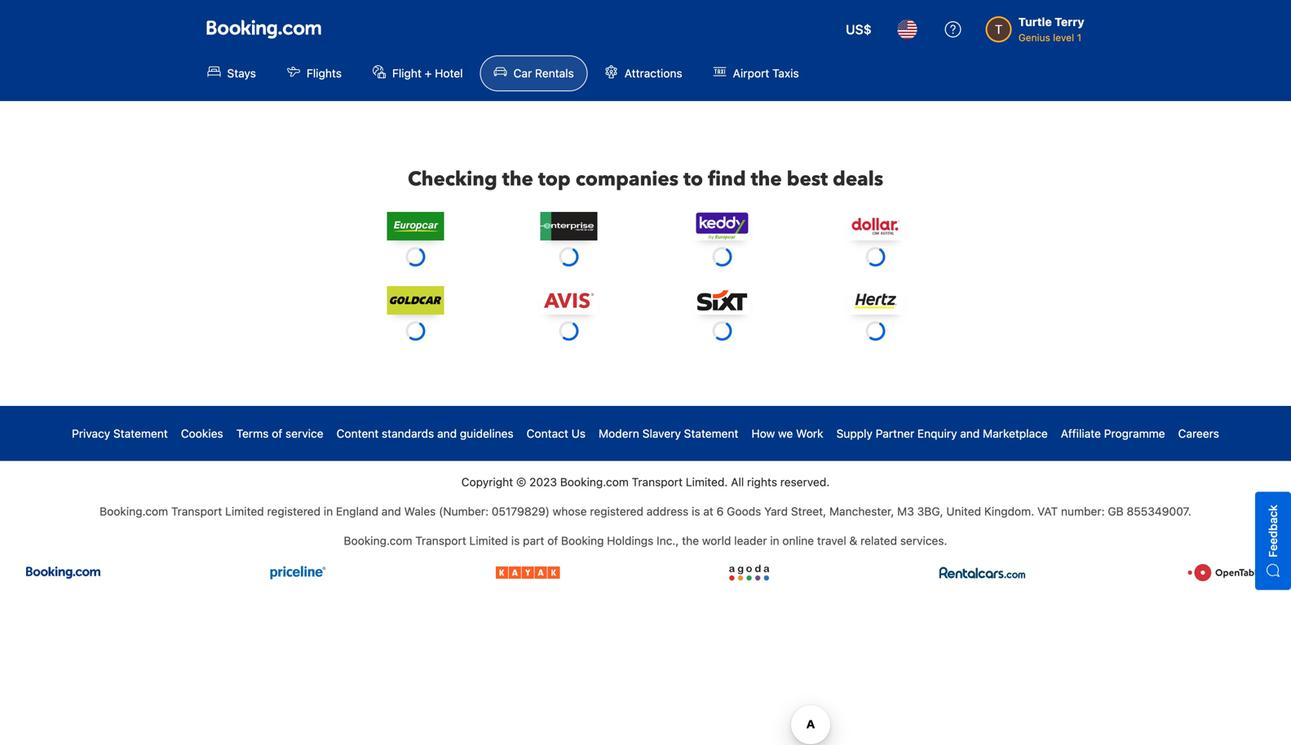 Task type: describe. For each thing, give the bounding box(es) containing it.
rentalcars image
[[938, 562, 1027, 584]]

booking.com image
[[26, 562, 100, 584]]

partner
[[876, 427, 914, 440]]

united
[[946, 505, 981, 518]]

marketplace
[[983, 427, 1048, 440]]

stays
[[227, 66, 256, 80]]

rights
[[747, 476, 777, 489]]

booking.com transport limited registered in england and wales (number: 05179829) whose registered address is at 6 goods yard street, manchester, m3 3bg, united kingdom. vat number: gb 855349007.
[[100, 505, 1192, 518]]

how we work
[[752, 427, 823, 440]]

0 vertical spatial of
[[272, 427, 282, 440]]

booking
[[561, 534, 604, 548]]

booking.com for registered
[[100, 505, 168, 518]]

flights link
[[273, 55, 356, 91]]

service
[[285, 427, 323, 440]]

feedback
[[1266, 505, 1280, 558]]

hotel
[[435, 66, 463, 80]]

limited for is
[[469, 534, 508, 548]]

services.
[[900, 534, 947, 548]]

6
[[717, 505, 724, 518]]

1 horizontal spatial the
[[682, 534, 699, 548]]

rentals
[[535, 66, 574, 80]]

address
[[647, 505, 689, 518]]

find
[[708, 166, 746, 193]]

&
[[850, 534, 858, 548]]

content standards and guidelines
[[337, 427, 514, 440]]

skip to main content element
[[0, 0, 1291, 101]]

wales
[[404, 505, 436, 518]]

checking the top companies to find the best deals
[[408, 166, 883, 193]]

agoda image
[[721, 562, 778, 584]]

copyright © 2023 booking.com transport limited. all rights reserved.
[[461, 476, 830, 489]]

affiliate programme
[[1061, 427, 1165, 440]]

privacy statement link
[[72, 426, 168, 442]]

kayak image
[[496, 562, 560, 584]]

car
[[514, 66, 532, 80]]

part
[[523, 534, 544, 548]]

keddy by europcar image
[[694, 212, 751, 241]]

careers
[[1178, 427, 1219, 440]]

2 horizontal spatial transport
[[632, 476, 683, 489]]

all
[[731, 476, 744, 489]]

limited.
[[686, 476, 728, 489]]

cookies button
[[181, 427, 223, 440]]

attractions link
[[591, 55, 696, 91]]

privacy statement
[[72, 427, 168, 440]]

855349007.
[[1127, 505, 1192, 518]]

attractions
[[625, 66, 682, 80]]

terms of service
[[236, 427, 323, 440]]

manchester,
[[829, 505, 894, 518]]

loading content progress bar for enterprise image
[[558, 246, 580, 268]]

modern slavery statement
[[599, 427, 739, 440]]

us$
[[846, 22, 872, 37]]

contact us
[[527, 427, 586, 440]]

airport taxis
[[733, 66, 799, 80]]

2 horizontal spatial and
[[960, 427, 980, 440]]

transport for and
[[171, 505, 222, 518]]

3bg,
[[917, 505, 943, 518]]

feedback button
[[1255, 492, 1291, 590]]

priceline image
[[261, 562, 335, 584]]

reserved.
[[780, 476, 830, 489]]

2023
[[529, 476, 557, 489]]

standards
[[382, 427, 434, 440]]

content
[[337, 427, 379, 440]]

genius
[[1019, 32, 1050, 43]]

1 horizontal spatial and
[[437, 427, 457, 440]]

europcar image
[[387, 212, 444, 241]]

modern
[[599, 427, 639, 440]]

flight + hotel
[[392, 66, 463, 80]]

holdings
[[607, 534, 654, 548]]

enterprise image
[[540, 212, 597, 241]]

terms
[[236, 427, 269, 440]]

supply
[[836, 427, 873, 440]]

loading content progress bar for hertz image
[[865, 320, 887, 342]]

opentable image
[[1188, 562, 1265, 584]]

limited for registered
[[225, 505, 264, 518]]

how we work link
[[752, 426, 823, 442]]

taxis
[[773, 66, 799, 80]]

supply partner enquiry and marketplace
[[836, 427, 1048, 440]]

to
[[684, 166, 703, 193]]

affiliate programme link
[[1061, 426, 1165, 442]]

2 registered from the left
[[590, 505, 644, 518]]

goods
[[727, 505, 761, 518]]

1 horizontal spatial in
[[770, 534, 779, 548]]

airport
[[733, 66, 769, 80]]

kingdom.
[[984, 505, 1034, 518]]

how
[[752, 427, 775, 440]]

at
[[703, 505, 714, 518]]

terms of service link
[[236, 426, 323, 442]]



Task type: vqa. For each thing, say whether or not it's contained in the screenshot.
the bottommost info
no



Task type: locate. For each thing, give the bounding box(es) containing it.
1 vertical spatial limited
[[469, 534, 508, 548]]

1 horizontal spatial registered
[[590, 505, 644, 518]]

enquiry
[[918, 427, 957, 440]]

in
[[324, 505, 333, 518], [770, 534, 779, 548]]

©
[[516, 476, 526, 489]]

1 horizontal spatial transport
[[415, 534, 466, 548]]

whose
[[553, 505, 587, 518]]

deals
[[833, 166, 883, 193]]

flights
[[307, 66, 342, 80]]

1 vertical spatial of
[[547, 534, 558, 548]]

loading content progress bar down avis image
[[558, 320, 580, 342]]

0 horizontal spatial is
[[511, 534, 520, 548]]

of right 'part'
[[547, 534, 558, 548]]

avis image
[[540, 286, 597, 315]]

booking.com down privacy statement 'link'
[[100, 505, 168, 518]]

0 horizontal spatial statement
[[113, 427, 168, 440]]

2 vertical spatial transport
[[415, 534, 466, 548]]

+
[[425, 66, 432, 80]]

and
[[437, 427, 457, 440], [960, 427, 980, 440], [382, 505, 401, 518]]

1 vertical spatial is
[[511, 534, 520, 548]]

0 horizontal spatial and
[[382, 505, 401, 518]]

booking.com transport limited is part of booking holdings inc., the world leader in online travel & related services.
[[344, 534, 947, 548]]

goldcar image
[[387, 286, 444, 315]]

travel
[[817, 534, 846, 548]]

statement
[[113, 427, 168, 440], [684, 427, 739, 440]]

checking
[[408, 166, 497, 193]]

transport up address
[[632, 476, 683, 489]]

0 horizontal spatial in
[[324, 505, 333, 518]]

2 horizontal spatial the
[[751, 166, 782, 193]]

loading content progress bar down keddy by europcar image
[[711, 246, 733, 268]]

and right standards
[[437, 427, 457, 440]]

content standards and guidelines link
[[337, 426, 514, 442]]

is left at
[[692, 505, 700, 518]]

loading content progress bar for keddy by europcar image
[[711, 246, 733, 268]]

level
[[1053, 32, 1074, 43]]

1 horizontal spatial statement
[[684, 427, 739, 440]]

2 statement from the left
[[684, 427, 739, 440]]

0 vertical spatial in
[[324, 505, 333, 518]]

street,
[[791, 505, 826, 518]]

vat
[[1038, 505, 1058, 518]]

affiliate
[[1061, 427, 1101, 440]]

of
[[272, 427, 282, 440], [547, 534, 558, 548]]

1 registered from the left
[[267, 505, 321, 518]]

terry
[[1055, 15, 1084, 29]]

1 vertical spatial transport
[[171, 505, 222, 518]]

the right find
[[751, 166, 782, 193]]

1 horizontal spatial of
[[547, 534, 558, 548]]

airport taxis link
[[700, 55, 813, 91]]

booking.com for is
[[344, 534, 412, 548]]

flight
[[392, 66, 422, 80]]

modern slavery statement link
[[599, 426, 739, 442]]

we
[[778, 427, 793, 440]]

car rentals
[[514, 66, 574, 80]]

work
[[796, 427, 823, 440]]

loading content progress bar for dollar image at the right of the page
[[865, 246, 887, 268]]

limited
[[225, 505, 264, 518], [469, 534, 508, 548]]

footer containing cookies
[[0, 406, 1291, 610]]

in left online
[[770, 534, 779, 548]]

gb
[[1108, 505, 1124, 518]]

statement up limited.
[[684, 427, 739, 440]]

us$ button
[[836, 10, 881, 49]]

flight + hotel link
[[359, 55, 477, 91]]

transport
[[632, 476, 683, 489], [171, 505, 222, 518], [415, 534, 466, 548]]

0 vertical spatial is
[[692, 505, 700, 518]]

0 horizontal spatial of
[[272, 427, 282, 440]]

england
[[336, 505, 378, 518]]

registered up holdings
[[590, 505, 644, 518]]

copyright
[[461, 476, 513, 489]]

privacy
[[72, 427, 110, 440]]

limited down (number:
[[469, 534, 508, 548]]

1 vertical spatial booking.com
[[100, 505, 168, 518]]

world
[[702, 534, 731, 548]]

05179829)
[[492, 505, 550, 518]]

contact
[[527, 427, 568, 440]]

related
[[861, 534, 897, 548]]

0 vertical spatial limited
[[225, 505, 264, 518]]

statement right privacy
[[113, 427, 168, 440]]

2 vertical spatial booking.com
[[344, 534, 412, 548]]

loading content progress bar for "goldcar" image
[[405, 320, 427, 342]]

leader
[[734, 534, 767, 548]]

transport for booking
[[415, 534, 466, 548]]

and left 'wales'
[[382, 505, 401, 518]]

1 horizontal spatial limited
[[469, 534, 508, 548]]

footer
[[0, 406, 1291, 610]]

loading content progress bar
[[405, 246, 427, 268], [558, 246, 580, 268], [711, 246, 733, 268], [865, 246, 887, 268], [405, 320, 427, 342], [558, 320, 580, 342], [711, 320, 733, 342], [865, 320, 887, 342]]

loading content progress bar down europcar image
[[405, 246, 427, 268]]

1
[[1077, 32, 1082, 43]]

the left top
[[502, 166, 533, 193]]

cookies
[[181, 427, 223, 440]]

0 horizontal spatial transport
[[171, 505, 222, 518]]

transport down 'cookies' button
[[171, 505, 222, 518]]

booking.com
[[560, 476, 629, 489], [100, 505, 168, 518], [344, 534, 412, 548]]

loading content progress bar down enterprise image
[[558, 246, 580, 268]]

loading content progress bar for europcar image
[[405, 246, 427, 268]]

sixt image
[[694, 286, 751, 315]]

and right enquiry
[[960, 427, 980, 440]]

m3
[[897, 505, 914, 518]]

1 horizontal spatial booking.com
[[344, 534, 412, 548]]

loading content progress bar for sixt image at the right top of page
[[711, 320, 733, 342]]

(number:
[[439, 505, 489, 518]]

loading content progress bar down dollar image at the right of the page
[[865, 246, 887, 268]]

0 vertical spatial transport
[[632, 476, 683, 489]]

us
[[572, 427, 586, 440]]

statement inside 'link'
[[113, 427, 168, 440]]

careers link
[[1178, 426, 1219, 442]]

dollar image
[[847, 212, 904, 241]]

1 horizontal spatial is
[[692, 505, 700, 518]]

loading content progress bar down hertz image
[[865, 320, 887, 342]]

booking.com down england
[[344, 534, 412, 548]]

the right inc., at the bottom right of page
[[682, 534, 699, 548]]

1 vertical spatial in
[[770, 534, 779, 548]]

loading content progress bar down sixt image at the right top of page
[[711, 320, 733, 342]]

loading content progress bar down "goldcar" image
[[405, 320, 427, 342]]

online
[[783, 534, 814, 548]]

0 horizontal spatial the
[[502, 166, 533, 193]]

is left 'part'
[[511, 534, 520, 548]]

0 horizontal spatial limited
[[225, 505, 264, 518]]

in left england
[[324, 505, 333, 518]]

transport down 'wales'
[[415, 534, 466, 548]]

0 horizontal spatial booking.com
[[100, 505, 168, 518]]

registered up priceline image
[[267, 505, 321, 518]]

limited down terms
[[225, 505, 264, 518]]

1 statement from the left
[[113, 427, 168, 440]]

inc.,
[[657, 534, 679, 548]]

registered
[[267, 505, 321, 518], [590, 505, 644, 518]]

0 horizontal spatial registered
[[267, 505, 321, 518]]

turtle
[[1019, 15, 1052, 29]]

hertz image
[[847, 286, 904, 315]]

yard
[[764, 505, 788, 518]]

contact us link
[[527, 426, 586, 442]]

guidelines
[[460, 427, 514, 440]]

slavery
[[642, 427, 681, 440]]

is
[[692, 505, 700, 518], [511, 534, 520, 548]]

number:
[[1061, 505, 1105, 518]]

programme
[[1104, 427, 1165, 440]]

0 vertical spatial booking.com
[[560, 476, 629, 489]]

2 horizontal spatial booking.com
[[560, 476, 629, 489]]

loading content progress bar for avis image
[[558, 320, 580, 342]]

of right terms
[[272, 427, 282, 440]]

booking.com up whose
[[560, 476, 629, 489]]

stays link
[[194, 55, 270, 91]]



